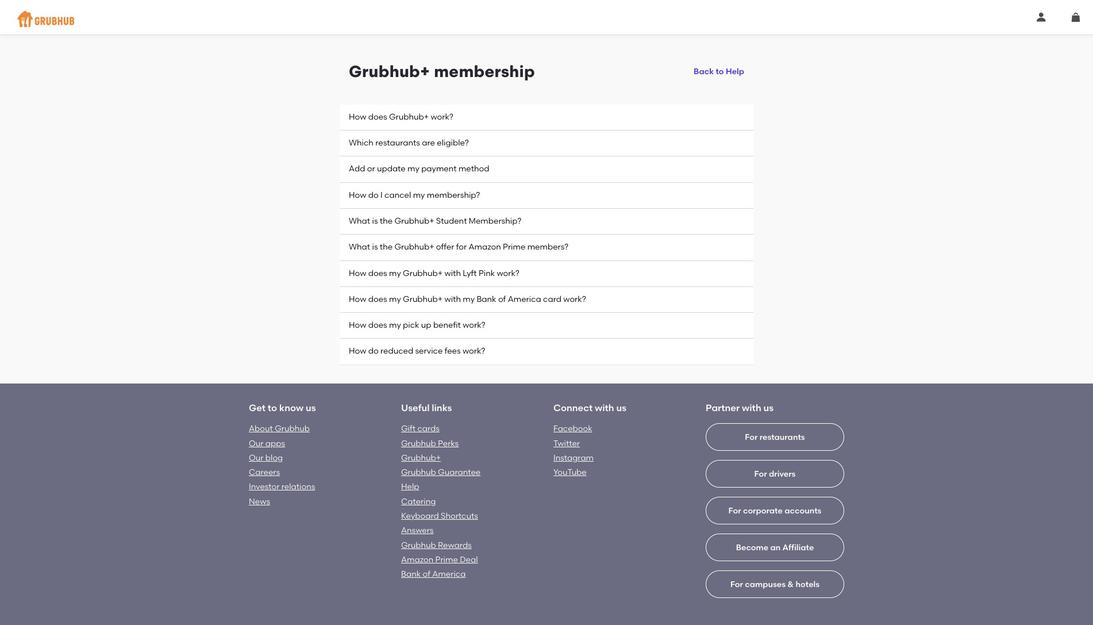 Task type: describe. For each thing, give the bounding box(es) containing it.
how does grubhub+ work?
[[349, 112, 454, 122]]

bank inside "gift cards grubhub perks grubhub+ grubhub guarantee help catering keyboard shortcuts answers grubhub rewards amazon prime deal bank of america"
[[401, 569, 421, 579]]

how does my grubhub+ with my bank of america card work? link
[[340, 287, 754, 313]]

the for what is the grubhub+ offer for amazon prime members?
[[380, 242, 393, 252]]

add or update my payment method
[[349, 164, 490, 174]]

for restaurants
[[745, 432, 805, 442]]

keyboard
[[401, 511, 439, 521]]

help inside "gift cards grubhub perks grubhub+ grubhub guarantee help catering keyboard shortcuts answers grubhub rewards amazon prime deal bank of america"
[[401, 482, 419, 492]]

useful
[[401, 402, 430, 413]]

&
[[788, 579, 794, 589]]

blog
[[266, 453, 283, 463]]

card
[[543, 294, 562, 304]]

for drivers
[[755, 469, 796, 479]]

bank of america link
[[401, 569, 466, 579]]

partner with us
[[706, 402, 774, 413]]

for corporate accounts link
[[706, 497, 845, 625]]

grubhub+ down how do i cancel my membership?
[[395, 216, 434, 226]]

perks
[[438, 438, 459, 448]]

catering link
[[401, 497, 436, 506]]

grubhub down answers link
[[401, 540, 436, 550]]

restaurants for for
[[760, 432, 805, 442]]

to for get
[[268, 402, 277, 413]]

grubhub logo image
[[17, 7, 75, 30]]

twitter link
[[554, 438, 580, 448]]

partner
[[706, 402, 740, 413]]

drivers
[[769, 469, 796, 479]]

prime inside "gift cards grubhub perks grubhub+ grubhub guarantee help catering keyboard shortcuts answers grubhub rewards amazon prime deal bank of america"
[[436, 555, 458, 565]]

youtube link
[[554, 468, 587, 477]]

what is the grubhub+ offer for amazon prime members? link
[[340, 235, 754, 261]]

gift cards link
[[401, 424, 440, 434]]

for
[[456, 242, 467, 252]]

for for for campuses & hotels
[[731, 579, 744, 589]]

which restaurants are eligible? link
[[340, 131, 754, 157]]

become
[[736, 543, 769, 552]]

how does my pick up benefit work? link
[[340, 313, 754, 339]]

our                                     blog link
[[249, 453, 283, 463]]

become an affiliate
[[736, 543, 814, 552]]

for for for restaurants
[[745, 432, 758, 442]]

prime inside what is the grubhub+ offer for amazon prime members? link
[[503, 242, 526, 252]]

accounts
[[785, 506, 822, 516]]

add
[[349, 164, 365, 174]]

how for how does my grubhub+ with my bank of america card work?
[[349, 294, 367, 304]]

amazon inside what is the grubhub+ offer for amazon prime members? link
[[469, 242, 501, 252]]

news
[[249, 497, 270, 506]]

amazon inside "gift cards grubhub perks grubhub+ grubhub guarantee help catering keyboard shortcuts answers grubhub rewards amazon prime deal bank of america"
[[401, 555, 434, 565]]

about
[[249, 424, 273, 434]]

membership
[[434, 62, 535, 81]]

guarantee
[[438, 468, 481, 477]]

how do i cancel my membership? link
[[340, 183, 754, 209]]

deal
[[460, 555, 478, 565]]

gift cards grubhub perks grubhub+ grubhub guarantee help catering keyboard shortcuts answers grubhub rewards amazon prime deal bank of america
[[401, 424, 481, 579]]

restaurants for which
[[376, 138, 420, 148]]

for campuses & hotels
[[731, 579, 820, 589]]

grubhub down gift cards link
[[401, 438, 436, 448]]

america inside "gift cards grubhub perks grubhub+ grubhub guarantee help catering keyboard shortcuts answers grubhub rewards amazon prime deal bank of america"
[[433, 569, 466, 579]]

lyft
[[463, 268, 477, 278]]

small image
[[1072, 13, 1081, 22]]

rewards
[[438, 540, 472, 550]]

instagram link
[[554, 453, 594, 463]]

up
[[421, 320, 432, 330]]

get to know us
[[249, 402, 316, 413]]

how for how do reduced service fees work?
[[349, 346, 367, 356]]

catering
[[401, 497, 436, 506]]

grubhub down grubhub+ link
[[401, 468, 436, 477]]

how for how does my pick up benefit work?
[[349, 320, 367, 330]]

does for how does my pick up benefit work?
[[368, 320, 387, 330]]

membership?
[[427, 190, 480, 200]]

affiliate
[[783, 543, 814, 552]]

reduced
[[381, 346, 414, 356]]

does for how does my grubhub+ with my bank of america card work?
[[368, 294, 387, 304]]

get
[[249, 402, 266, 413]]

know
[[279, 402, 304, 413]]

what for what is the grubhub+ offer for amazon prime members?
[[349, 242, 370, 252]]

investor
[[249, 482, 280, 492]]

back
[[694, 67, 714, 76]]

payment
[[422, 164, 457, 174]]

twitter
[[554, 438, 580, 448]]

how do reduced service fees work? link
[[340, 339, 754, 365]]

amazon prime deal link
[[401, 555, 478, 565]]

what is the grubhub+ student membership?
[[349, 216, 522, 226]]

work? inside "how do reduced service fees work?" link
[[463, 346, 486, 356]]

help link
[[401, 482, 419, 492]]

hotels
[[796, 579, 820, 589]]

what is the grubhub+ offer for amazon prime members?
[[349, 242, 569, 252]]

grubhub+ up how does grubhub+ work?
[[349, 62, 430, 81]]

answers link
[[401, 526, 434, 536]]

do for reduced
[[368, 346, 379, 356]]

update
[[377, 164, 406, 174]]

news link
[[249, 497, 270, 506]]

careers
[[249, 468, 280, 477]]

0 vertical spatial america
[[508, 294, 542, 304]]



Task type: vqa. For each thing, say whether or not it's contained in the screenshot.
or on the left of page
yes



Task type: locate. For each thing, give the bounding box(es) containing it.
0 horizontal spatial of
[[423, 569, 431, 579]]

for restaurants link
[[706, 423, 845, 560]]

0 horizontal spatial america
[[433, 569, 466, 579]]

careers link
[[249, 468, 280, 477]]

1 what from the top
[[349, 216, 370, 226]]

work? down how does my grubhub+ with my bank of america card work?
[[463, 320, 486, 330]]

1 horizontal spatial restaurants
[[760, 432, 805, 442]]

pink
[[479, 268, 495, 278]]

apps
[[266, 438, 285, 448]]

3 does from the top
[[368, 294, 387, 304]]

0 horizontal spatial amazon
[[401, 555, 434, 565]]

prime down the membership?
[[503, 242, 526, 252]]

0 vertical spatial amazon
[[469, 242, 501, 252]]

does inside how does grubhub+ work? link
[[368, 112, 387, 122]]

is for what is the grubhub+ offer for amazon prime members?
[[372, 242, 378, 252]]

2 the from the top
[[380, 242, 393, 252]]

does inside how does my grubhub+ with lyft pink work? link
[[368, 268, 387, 278]]

how do reduced service fees work?
[[349, 346, 486, 356]]

0 vertical spatial of
[[499, 294, 506, 304]]

how for how do i cancel my membership?
[[349, 190, 367, 200]]

what is the grubhub+ student membership? link
[[340, 209, 754, 235]]

america down the 'amazon prime deal' link
[[433, 569, 466, 579]]

with right the connect
[[595, 402, 614, 413]]

answers
[[401, 526, 434, 536]]

1 vertical spatial the
[[380, 242, 393, 252]]

with
[[445, 268, 461, 278], [445, 294, 461, 304], [595, 402, 614, 413], [742, 402, 762, 413]]

0 horizontal spatial us
[[306, 402, 316, 413]]

relations
[[282, 482, 315, 492]]

1 vertical spatial amazon
[[401, 555, 434, 565]]

2 does from the top
[[368, 268, 387, 278]]

how does my pick up benefit work?
[[349, 320, 486, 330]]

to for back
[[716, 67, 724, 76]]

1 vertical spatial america
[[433, 569, 466, 579]]

cancel
[[385, 190, 411, 200]]

about grubhub link
[[249, 424, 310, 434]]

1 is from the top
[[372, 216, 378, 226]]

about grubhub our apps our                                     blog careers investor                                     relations news
[[249, 424, 315, 506]]

0 vertical spatial prime
[[503, 242, 526, 252]]

0 vertical spatial the
[[380, 216, 393, 226]]

0 vertical spatial restaurants
[[376, 138, 420, 148]]

is for what is the grubhub+ student membership?
[[372, 216, 378, 226]]

connect
[[554, 402, 593, 413]]

does inside how does my grubhub+ with my bank of america card work? link
[[368, 294, 387, 304]]

1 vertical spatial what
[[349, 242, 370, 252]]

1 horizontal spatial us
[[617, 402, 627, 413]]

for left drivers
[[755, 469, 767, 479]]

does for how does my grubhub+ with lyft pink work?
[[368, 268, 387, 278]]

0 horizontal spatial prime
[[436, 555, 458, 565]]

work?
[[431, 112, 454, 122], [497, 268, 520, 278], [564, 294, 586, 304], [463, 320, 486, 330], [463, 346, 486, 356]]

1 horizontal spatial help
[[726, 67, 745, 76]]

with right the partner
[[742, 402, 762, 413]]

help
[[726, 67, 745, 76], [401, 482, 419, 492]]

2 do from the top
[[368, 346, 379, 356]]

1 our from the top
[[249, 438, 264, 448]]

grubhub+ down offer
[[403, 268, 443, 278]]

0 horizontal spatial restaurants
[[376, 138, 420, 148]]

1 horizontal spatial of
[[499, 294, 506, 304]]

2 us from the left
[[617, 402, 627, 413]]

for down partner with us
[[745, 432, 758, 442]]

for campuses & hotels link
[[706, 571, 845, 625]]

of inside "gift cards grubhub perks grubhub+ grubhub guarantee help catering keyboard shortcuts answers grubhub rewards amazon prime deal bank of america"
[[423, 569, 431, 579]]

grubhub+ down grubhub perks link
[[401, 453, 441, 463]]

for for for corporate accounts
[[729, 506, 742, 516]]

us for partner with us
[[764, 402, 774, 413]]

grubhub inside about grubhub our apps our                                     blog careers investor                                     relations news
[[275, 424, 310, 434]]

my inside "link"
[[408, 164, 420, 174]]

do for i
[[368, 190, 379, 200]]

help right back
[[726, 67, 745, 76]]

grubhub+ link
[[401, 453, 441, 463]]

restaurants up drivers
[[760, 432, 805, 442]]

grubhub perks link
[[401, 438, 459, 448]]

links
[[432, 402, 452, 413]]

for left campuses
[[731, 579, 744, 589]]

for
[[745, 432, 758, 442], [755, 469, 767, 479], [729, 506, 742, 516], [731, 579, 744, 589]]

help up catering
[[401, 482, 419, 492]]

with left lyft in the left top of the page
[[445, 268, 461, 278]]

grubhub+ membership
[[349, 62, 535, 81]]

5 how from the top
[[349, 320, 367, 330]]

0 vertical spatial our
[[249, 438, 264, 448]]

us right the connect
[[617, 402, 627, 413]]

2 how from the top
[[349, 190, 367, 200]]

with inside how does my grubhub+ with lyft pink work? link
[[445, 268, 461, 278]]

2 is from the top
[[372, 242, 378, 252]]

connect with us
[[554, 402, 627, 413]]

work? right pink
[[497, 268, 520, 278]]

does inside how does my pick up benefit work? link
[[368, 320, 387, 330]]

facebook twitter instagram youtube
[[554, 424, 594, 477]]

0 vertical spatial is
[[372, 216, 378, 226]]

our down about
[[249, 438, 264, 448]]

for left corporate
[[729, 506, 742, 516]]

cards
[[418, 424, 440, 434]]

shortcuts
[[441, 511, 478, 521]]

which
[[349, 138, 374, 148]]

pick
[[403, 320, 419, 330]]

1 how from the top
[[349, 112, 367, 122]]

1 vertical spatial help
[[401, 482, 419, 492]]

bank down pink
[[477, 294, 497, 304]]

how
[[349, 112, 367, 122], [349, 190, 367, 200], [349, 268, 367, 278], [349, 294, 367, 304], [349, 320, 367, 330], [349, 346, 367, 356]]

members?
[[528, 242, 569, 252]]

eligible?
[[437, 138, 469, 148]]

prime down rewards
[[436, 555, 458, 565]]

work? inside how does grubhub+ work? link
[[431, 112, 454, 122]]

restaurants down how does grubhub+ work?
[[376, 138, 420, 148]]

fees
[[445, 346, 461, 356]]

grubhub+ up up
[[403, 294, 443, 304]]

which restaurants are eligible?
[[349, 138, 469, 148]]

1 vertical spatial restaurants
[[760, 432, 805, 442]]

do left i
[[368, 190, 379, 200]]

3 us from the left
[[764, 402, 774, 413]]

work? inside how does my grubhub+ with lyft pink work? link
[[497, 268, 520, 278]]

bank down the 'amazon prime deal' link
[[401, 569, 421, 579]]

to right get
[[268, 402, 277, 413]]

how for how does my grubhub+ with lyft pink work?
[[349, 268, 367, 278]]

our apps link
[[249, 438, 285, 448]]

investor                                     relations link
[[249, 482, 315, 492]]

america left card
[[508, 294, 542, 304]]

0 vertical spatial help
[[726, 67, 745, 76]]

what for what is the grubhub+ student membership?
[[349, 216, 370, 226]]

us right "know"
[[306, 402, 316, 413]]

to right back
[[716, 67, 724, 76]]

add or update my payment method link
[[340, 157, 754, 183]]

3 how from the top
[[349, 268, 367, 278]]

facebook link
[[554, 424, 593, 434]]

youtube
[[554, 468, 587, 477]]

campuses
[[745, 579, 786, 589]]

grubhub+ inside "gift cards grubhub perks grubhub+ grubhub guarantee help catering keyboard shortcuts answers grubhub rewards amazon prime deal bank of america"
[[401, 453, 441, 463]]

0 vertical spatial what
[[349, 216, 370, 226]]

us up for restaurants
[[764, 402, 774, 413]]

1 vertical spatial do
[[368, 346, 379, 356]]

work? inside how does my grubhub+ with my bank of america card work? link
[[564, 294, 586, 304]]

1 us from the left
[[306, 402, 316, 413]]

0 horizontal spatial bank
[[401, 569, 421, 579]]

how does my grubhub+ with lyft pink work?
[[349, 268, 520, 278]]

are
[[422, 138, 435, 148]]

1 horizontal spatial bank
[[477, 294, 497, 304]]

1 horizontal spatial prime
[[503, 242, 526, 252]]

back to help link
[[694, 62, 745, 82]]

grubhub rewards link
[[401, 540, 472, 550]]

of left card
[[499, 294, 506, 304]]

1 horizontal spatial to
[[716, 67, 724, 76]]

does for how does grubhub+ work?
[[368, 112, 387, 122]]

how for how does grubhub+ work?
[[349, 112, 367, 122]]

work? up eligible?
[[431, 112, 454, 122]]

0 vertical spatial to
[[716, 67, 724, 76]]

useful links
[[401, 402, 452, 413]]

corporate
[[743, 506, 783, 516]]

amazon
[[469, 242, 501, 252], [401, 555, 434, 565]]

1 vertical spatial is
[[372, 242, 378, 252]]

work? right card
[[564, 294, 586, 304]]

0 vertical spatial bank
[[477, 294, 497, 304]]

grubhub+ up which restaurants are eligible?
[[389, 112, 429, 122]]

1 vertical spatial our
[[249, 453, 264, 463]]

small image
[[1037, 13, 1047, 22]]

gift
[[401, 424, 416, 434]]

back to help
[[694, 67, 745, 76]]

1 vertical spatial prime
[[436, 555, 458, 565]]

grubhub+ left offer
[[395, 242, 434, 252]]

bank
[[477, 294, 497, 304], [401, 569, 421, 579]]

membership?
[[469, 216, 522, 226]]

for for for drivers
[[755, 469, 767, 479]]

6 how from the top
[[349, 346, 367, 356]]

2 our from the top
[[249, 453, 264, 463]]

1 horizontal spatial amazon
[[469, 242, 501, 252]]

for corporate accounts
[[729, 506, 822, 516]]

with up the benefit
[[445, 294, 461, 304]]

offer
[[436, 242, 455, 252]]

1 horizontal spatial america
[[508, 294, 542, 304]]

benefit
[[434, 320, 461, 330]]

grubhub guarantee link
[[401, 468, 481, 477]]

1 vertical spatial bank
[[401, 569, 421, 579]]

our
[[249, 438, 264, 448], [249, 453, 264, 463]]

grubhub+
[[349, 62, 430, 81], [389, 112, 429, 122], [395, 216, 434, 226], [395, 242, 434, 252], [403, 268, 443, 278], [403, 294, 443, 304], [401, 453, 441, 463]]

2 what from the top
[[349, 242, 370, 252]]

0 horizontal spatial help
[[401, 482, 419, 492]]

student
[[436, 216, 467, 226]]

us for connect with us
[[617, 402, 627, 413]]

1 vertical spatial to
[[268, 402, 277, 413]]

us
[[306, 402, 316, 413], [617, 402, 627, 413], [764, 402, 774, 413]]

1 vertical spatial of
[[423, 569, 431, 579]]

grubhub down "know"
[[275, 424, 310, 434]]

1 the from the top
[[380, 216, 393, 226]]

for drivers link
[[706, 460, 845, 597]]

an
[[771, 543, 781, 552]]

amazon right for
[[469, 242, 501, 252]]

or
[[367, 164, 375, 174]]

what
[[349, 216, 370, 226], [349, 242, 370, 252]]

the
[[380, 216, 393, 226], [380, 242, 393, 252]]

do left reduced
[[368, 346, 379, 356]]

1 does from the top
[[368, 112, 387, 122]]

with inside how does my grubhub+ with my bank of america card work? link
[[445, 294, 461, 304]]

service
[[415, 346, 443, 356]]

does
[[368, 112, 387, 122], [368, 268, 387, 278], [368, 294, 387, 304], [368, 320, 387, 330]]

2 horizontal spatial us
[[764, 402, 774, 413]]

0 vertical spatial do
[[368, 190, 379, 200]]

the for what is the grubhub+ student membership?
[[380, 216, 393, 226]]

4 does from the top
[[368, 320, 387, 330]]

0 horizontal spatial to
[[268, 402, 277, 413]]

how does my grubhub+ with my bank of america card work?
[[349, 294, 586, 304]]

keyboard shortcuts link
[[401, 511, 478, 521]]

work? inside how does my pick up benefit work? link
[[463, 320, 486, 330]]

amazon up bank of america link
[[401, 555, 434, 565]]

work? right the fees
[[463, 346, 486, 356]]

of down the 'amazon prime deal' link
[[423, 569, 431, 579]]

4 how from the top
[[349, 294, 367, 304]]

our up careers link
[[249, 453, 264, 463]]

1 do from the top
[[368, 190, 379, 200]]



